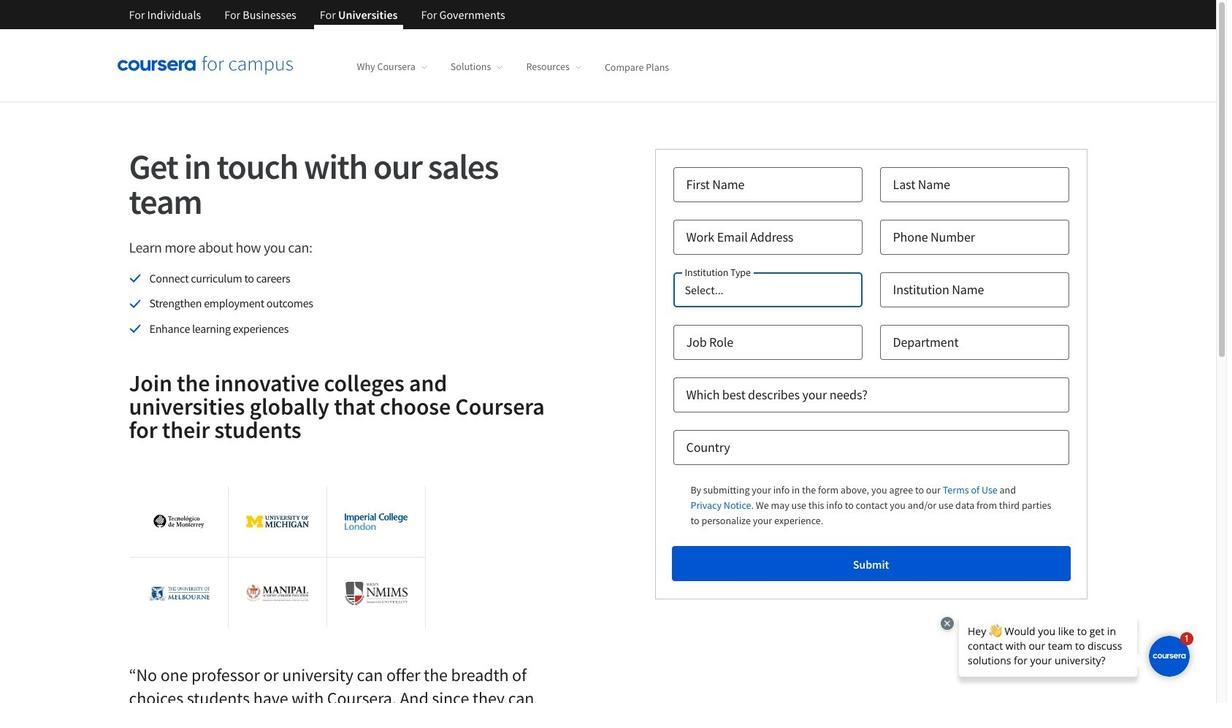 Task type: vqa. For each thing, say whether or not it's contained in the screenshot.
Institution Name Text Box
yes



Task type: describe. For each thing, give the bounding box(es) containing it.
Last Name text field
[[880, 167, 1069, 202]]

First Name text field
[[673, 167, 862, 202]]

university of michigan image
[[246, 516, 309, 528]]

Country Code + Phone Number telephone field
[[880, 220, 1069, 255]]

banner navigation
[[117, 0, 517, 40]]



Task type: locate. For each thing, give the bounding box(es) containing it.
nmims image
[[345, 582, 408, 605]]

the university of melbourne image
[[147, 576, 210, 611]]

coursera for campus image
[[117, 55, 293, 75]]

tecnológico de monterrey image
[[147, 515, 210, 529]]

Work Email Address email field
[[673, 220, 862, 255]]

manipal university image
[[246, 585, 309, 603]]

Institution Name text field
[[880, 273, 1069, 308]]

imperial college london image
[[345, 514, 408, 530]]



